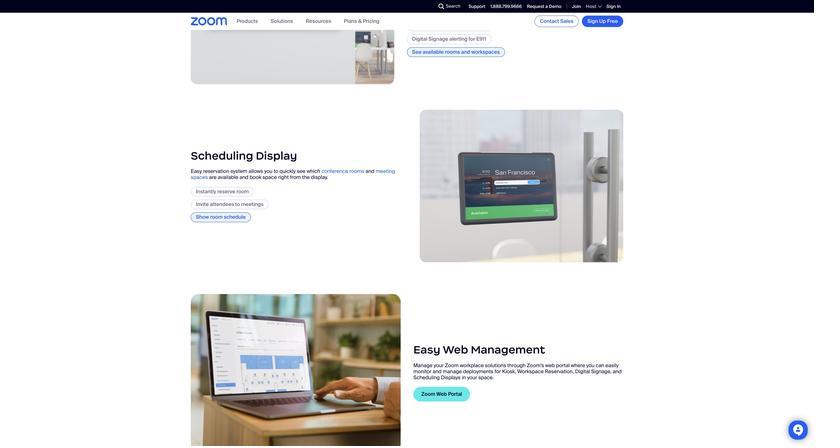 Task type: describe. For each thing, give the bounding box(es) containing it.
digital inside "button"
[[412, 36, 428, 42]]

the inside 'scheduling display' element
[[302, 174, 310, 181]]

web for zoom
[[437, 391, 447, 398]]

plans & pricing
[[344, 18, 380, 25]]

manage
[[443, 368, 462, 375]]

digital inside manage your zoom workplace solutions through zoom's web portal where you can easily monitor and manage deployments for kiosk, workspace reservation, digital signage, and scheduling displays in your space.
[[575, 368, 590, 375]]

meeting spaces
[[191, 168, 395, 181]]

join link
[[572, 3, 581, 9]]

host
[[586, 3, 597, 9]]

and left meeting
[[366, 168, 375, 175]]

show
[[196, 214, 209, 221]]

1 vertical spatial room
[[210, 214, 223, 221]]

solutions
[[485, 362, 506, 369]]

invite
[[196, 201, 209, 208]]

products button
[[237, 18, 258, 25]]

workspace
[[518, 368, 544, 375]]

sign for sign up free
[[588, 18, 598, 24]]

zoom web portal
[[422, 391, 462, 398]]

space
[[263, 174, 277, 181]]

space.
[[479, 374, 494, 381]]

solutions button
[[271, 18, 293, 25]]

demo
[[549, 3, 562, 9]]

rooms inside 'scheduling display' element
[[350, 168, 365, 175]]

a
[[546, 3, 548, 9]]

can
[[596, 362, 605, 369]]

see available rooms and workspaces button
[[407, 47, 505, 57]]

displays
[[441, 374, 461, 381]]

available for see
[[423, 49, 444, 55]]

deployments
[[463, 368, 494, 375]]

reservation,
[[545, 368, 574, 375]]

wirelessly
[[412, 10, 436, 17]]

display
[[256, 149, 297, 163]]

where
[[571, 362, 585, 369]]

meetings
[[241, 201, 264, 208]]

rooms inside button
[[445, 49, 460, 55]]

support link
[[469, 3, 486, 9]]

in
[[462, 374, 466, 381]]

easy reservation system allows you to quickly see which conference rooms and
[[191, 168, 376, 175]]

zoom logo image
[[191, 17, 227, 25]]

easy for easy web management
[[414, 343, 441, 357]]

instantly reserve room button
[[191, 187, 254, 197]]

kiosk,
[[502, 368, 517, 375]]

meeting spaces link
[[191, 168, 395, 181]]

share
[[438, 10, 451, 17]]

up
[[600, 18, 606, 24]]

digital signage alerting for e911 button
[[407, 34, 492, 44]]

plans & pricing link
[[344, 18, 380, 25]]

e911
[[477, 36, 486, 42]]

invite attendees to meetings
[[196, 201, 264, 208]]

0 horizontal spatial zoom
[[422, 391, 435, 398]]

invite attendees to meetings button
[[191, 200, 269, 209]]

spaces
[[191, 174, 208, 181]]

reserve
[[217, 188, 235, 195]]

scheduling display
[[191, 149, 297, 163]]

contact sales
[[540, 18, 574, 24]]

pricing
[[363, 18, 380, 25]]

easily
[[606, 362, 619, 369]]

conference rooms link
[[322, 168, 365, 175]]

book
[[250, 174, 261, 181]]

display.
[[311, 174, 328, 181]]

request
[[527, 3, 545, 9]]

&
[[358, 18, 362, 25]]

alerting
[[450, 36, 468, 42]]

conference
[[322, 168, 348, 175]]

for inside manage your zoom workplace solutions through zoom's web portal where you can easily monitor and manage deployments for kiosk, workspace reservation, digital signage, and scheduling displays in your space.
[[495, 368, 501, 375]]

workspaces
[[472, 49, 500, 55]]

sign up free link
[[582, 16, 624, 27]]

scheduling inside manage your zoom workplace solutions through zoom's web portal where you can easily monitor and manage deployments for kiosk, workspace reservation, digital signage, and scheduling displays in your space.
[[414, 374, 440, 381]]

request a demo link
[[527, 3, 562, 9]]

wirelessly share to the display
[[412, 10, 484, 17]]



Task type: locate. For each thing, give the bounding box(es) containing it.
your right "manage"
[[434, 362, 444, 369]]

are available and book space right from the display.
[[208, 174, 328, 181]]

web for easy
[[443, 343, 468, 357]]

are
[[209, 174, 217, 181]]

to
[[452, 10, 457, 17], [274, 168, 278, 175], [235, 201, 240, 208]]

the inside wirelessly share to the display button
[[458, 10, 466, 17]]

to up schedule
[[235, 201, 240, 208]]

1 horizontal spatial scheduling
[[414, 374, 440, 381]]

digital signage alerting for e911
[[412, 36, 486, 42]]

scheduling down "manage"
[[414, 374, 440, 381]]

digital signage element
[[191, 0, 624, 84]]

1 horizontal spatial rooms
[[445, 49, 460, 55]]

zoom inside manage your zoom workplace solutions through zoom's web portal where you can easily monitor and manage deployments for kiosk, workspace reservation, digital signage, and scheduling displays in your space.
[[445, 362, 459, 369]]

system
[[231, 168, 247, 175]]

0 vertical spatial room
[[237, 188, 249, 195]]

resources button
[[306, 18, 331, 25]]

1 vertical spatial for
[[495, 368, 501, 375]]

0 horizontal spatial digital
[[412, 36, 428, 42]]

1 horizontal spatial for
[[495, 368, 501, 375]]

0 horizontal spatial the
[[302, 174, 310, 181]]

meeting scheduler on an ipad image
[[420, 110, 624, 262]]

allows
[[249, 168, 263, 175]]

sign
[[607, 3, 616, 9], [588, 18, 598, 24]]

signage,
[[591, 368, 612, 375]]

show room schedule button
[[191, 213, 251, 222]]

available up reserve
[[218, 174, 238, 181]]

solutions
[[271, 18, 293, 25]]

to down search
[[452, 10, 457, 17]]

scheduling up reservation
[[191, 149, 253, 163]]

schedule
[[224, 214, 246, 221]]

available inside button
[[423, 49, 444, 55]]

quickly
[[280, 168, 296, 175]]

to left quickly
[[274, 168, 278, 175]]

2 horizontal spatial to
[[452, 10, 457, 17]]

rooms right conference
[[350, 168, 365, 175]]

0 vertical spatial you
[[264, 168, 273, 175]]

management
[[471, 343, 545, 357]]

you inside manage your zoom workplace solutions through zoom's web portal where you can easily monitor and manage deployments for kiosk, workspace reservation, digital signage, and scheduling displays in your space.
[[587, 362, 595, 369]]

office floor plan image
[[191, 0, 395, 84]]

web up manage
[[443, 343, 468, 357]]

1 vertical spatial available
[[218, 174, 238, 181]]

digital up see
[[412, 36, 428, 42]]

room right show
[[210, 214, 223, 221]]

1.888.799.9666 link
[[491, 3, 522, 9]]

plans
[[344, 18, 357, 25]]

scheduling display element
[[191, 110, 624, 262]]

1 vertical spatial you
[[587, 362, 595, 369]]

2 vertical spatial to
[[235, 201, 240, 208]]

1 vertical spatial zoom
[[422, 391, 435, 398]]

see
[[297, 168, 306, 175]]

join
[[572, 3, 581, 9]]

sales
[[560, 18, 574, 24]]

easy inside 'scheduling display' element
[[191, 168, 202, 175]]

zoom's
[[527, 362, 544, 369]]

0 horizontal spatial available
[[218, 174, 238, 181]]

web left 'portal'
[[437, 391, 447, 398]]

0 vertical spatial scheduling
[[191, 149, 253, 163]]

you
[[264, 168, 273, 175], [587, 362, 595, 369]]

0 vertical spatial web
[[443, 343, 468, 357]]

for inside "button"
[[469, 36, 475, 42]]

signage
[[429, 36, 448, 42]]

None search field
[[416, 1, 440, 11]]

to inside digital signage element
[[452, 10, 457, 17]]

meeting
[[376, 168, 395, 175]]

1 vertical spatial rooms
[[350, 168, 365, 175]]

instantly reserve room
[[196, 188, 249, 195]]

digital
[[412, 36, 428, 42], [575, 368, 590, 375]]

portal
[[448, 391, 462, 398]]

available inside 'scheduling display' element
[[218, 174, 238, 181]]

0 horizontal spatial easy
[[191, 168, 202, 175]]

contact
[[540, 18, 559, 24]]

zoom down monitor
[[422, 391, 435, 398]]

resources
[[306, 18, 331, 25]]

see available rooms and workspaces
[[412, 49, 500, 55]]

zoom up displays
[[445, 362, 459, 369]]

sign left up
[[588, 18, 598, 24]]

and inside button
[[461, 49, 470, 55]]

for left e911
[[469, 36, 475, 42]]

1 vertical spatial scheduling
[[414, 374, 440, 381]]

1 horizontal spatial the
[[458, 10, 466, 17]]

the down search
[[458, 10, 466, 17]]

reservation
[[203, 168, 229, 175]]

from
[[290, 174, 301, 181]]

1 horizontal spatial easy
[[414, 343, 441, 357]]

portal
[[556, 362, 570, 369]]

manage
[[414, 362, 433, 369]]

easy left are
[[191, 168, 202, 175]]

room
[[237, 188, 249, 195], [210, 214, 223, 221]]

available for are
[[218, 174, 238, 181]]

sign left in
[[607, 3, 616, 9]]

search image
[[439, 3, 444, 9]]

you left can
[[587, 362, 595, 369]]

sign in
[[607, 3, 621, 9]]

wirelessly share to the display button
[[407, 9, 489, 18]]

0 vertical spatial rooms
[[445, 49, 460, 55]]

1 horizontal spatial you
[[587, 362, 595, 369]]

attendees
[[210, 201, 234, 208]]

through
[[508, 362, 526, 369]]

sign up free
[[588, 18, 618, 24]]

1 horizontal spatial zoom
[[445, 362, 459, 369]]

monitor
[[414, 368, 432, 375]]

0 horizontal spatial scheduling
[[191, 149, 253, 163]]

0 horizontal spatial for
[[469, 36, 475, 42]]

your right 'in'
[[467, 374, 477, 381]]

0 vertical spatial to
[[452, 10, 457, 17]]

1.888.799.9666
[[491, 3, 522, 9]]

1 horizontal spatial digital
[[575, 368, 590, 375]]

1 vertical spatial to
[[274, 168, 278, 175]]

1 horizontal spatial room
[[237, 188, 249, 195]]

the right from
[[302, 174, 310, 181]]

free
[[607, 18, 618, 24]]

available
[[423, 49, 444, 55], [218, 174, 238, 181]]

1 horizontal spatial your
[[467, 374, 477, 381]]

0 vertical spatial for
[[469, 36, 475, 42]]

instantly
[[196, 188, 216, 195]]

search
[[446, 3, 461, 9]]

easy
[[191, 168, 202, 175], [414, 343, 441, 357]]

1 horizontal spatial to
[[274, 168, 278, 175]]

in
[[617, 3, 621, 9]]

1 vertical spatial easy
[[414, 343, 441, 357]]

web
[[545, 362, 555, 369]]

right
[[278, 174, 289, 181]]

0 horizontal spatial you
[[264, 168, 273, 175]]

and right signage,
[[613, 368, 622, 375]]

1 vertical spatial your
[[467, 374, 477, 381]]

you inside 'scheduling display' element
[[264, 168, 273, 175]]

see
[[412, 49, 422, 55]]

and down the alerting
[[461, 49, 470, 55]]

the
[[458, 10, 466, 17], [302, 174, 310, 181]]

0 vertical spatial available
[[423, 49, 444, 55]]

easy up "manage"
[[414, 343, 441, 357]]

1 vertical spatial digital
[[575, 368, 590, 375]]

for left the "kiosk,"
[[495, 368, 501, 375]]

0 horizontal spatial to
[[235, 201, 240, 208]]

which
[[307, 168, 320, 175]]

products
[[237, 18, 258, 25]]

workplace
[[460, 362, 484, 369]]

1 vertical spatial sign
[[588, 18, 598, 24]]

0 horizontal spatial your
[[434, 362, 444, 369]]

0 vertical spatial zoom
[[445, 362, 459, 369]]

easy for easy reservation system allows you to quickly see which conference rooms and
[[191, 168, 202, 175]]

contact sales link
[[535, 16, 579, 27]]

rooms down digital signage alerting for e911 "button"
[[445, 49, 460, 55]]

support
[[469, 3, 486, 9]]

zoom web portal link
[[414, 387, 470, 402]]

sign for sign in
[[607, 3, 616, 9]]

you right allows
[[264, 168, 273, 175]]

0 vertical spatial easy
[[191, 168, 202, 175]]

host button
[[586, 3, 602, 9]]

0 horizontal spatial rooms
[[350, 168, 365, 175]]

man reviewing floor plans on computer image
[[191, 294, 401, 446]]

1 horizontal spatial available
[[423, 49, 444, 55]]

rooms
[[445, 49, 460, 55], [350, 168, 365, 175]]

to for meetings
[[235, 201, 240, 208]]

and left book on the left top
[[240, 174, 249, 181]]

display
[[467, 10, 484, 17]]

1 horizontal spatial sign
[[607, 3, 616, 9]]

1 vertical spatial web
[[437, 391, 447, 398]]

search image
[[439, 3, 444, 9]]

to for the
[[452, 10, 457, 17]]

0 horizontal spatial room
[[210, 214, 223, 221]]

easy web management
[[414, 343, 545, 357]]

scheduling
[[191, 149, 253, 163], [414, 374, 440, 381]]

for
[[469, 36, 475, 42], [495, 368, 501, 375]]

room up meetings
[[237, 188, 249, 195]]

0 vertical spatial digital
[[412, 36, 428, 42]]

0 horizontal spatial sign
[[588, 18, 598, 24]]

and right monitor
[[433, 368, 442, 375]]

0 vertical spatial sign
[[607, 3, 616, 9]]

available down signage
[[423, 49, 444, 55]]

0 vertical spatial the
[[458, 10, 466, 17]]

request a demo
[[527, 3, 562, 9]]

digital left can
[[575, 368, 590, 375]]

and
[[461, 49, 470, 55], [366, 168, 375, 175], [240, 174, 249, 181], [433, 368, 442, 375], [613, 368, 622, 375]]

1 vertical spatial the
[[302, 174, 310, 181]]

show room schedule
[[196, 214, 246, 221]]

0 vertical spatial your
[[434, 362, 444, 369]]



Task type: vqa. For each thing, say whether or not it's contained in the screenshot.
the bottom or
no



